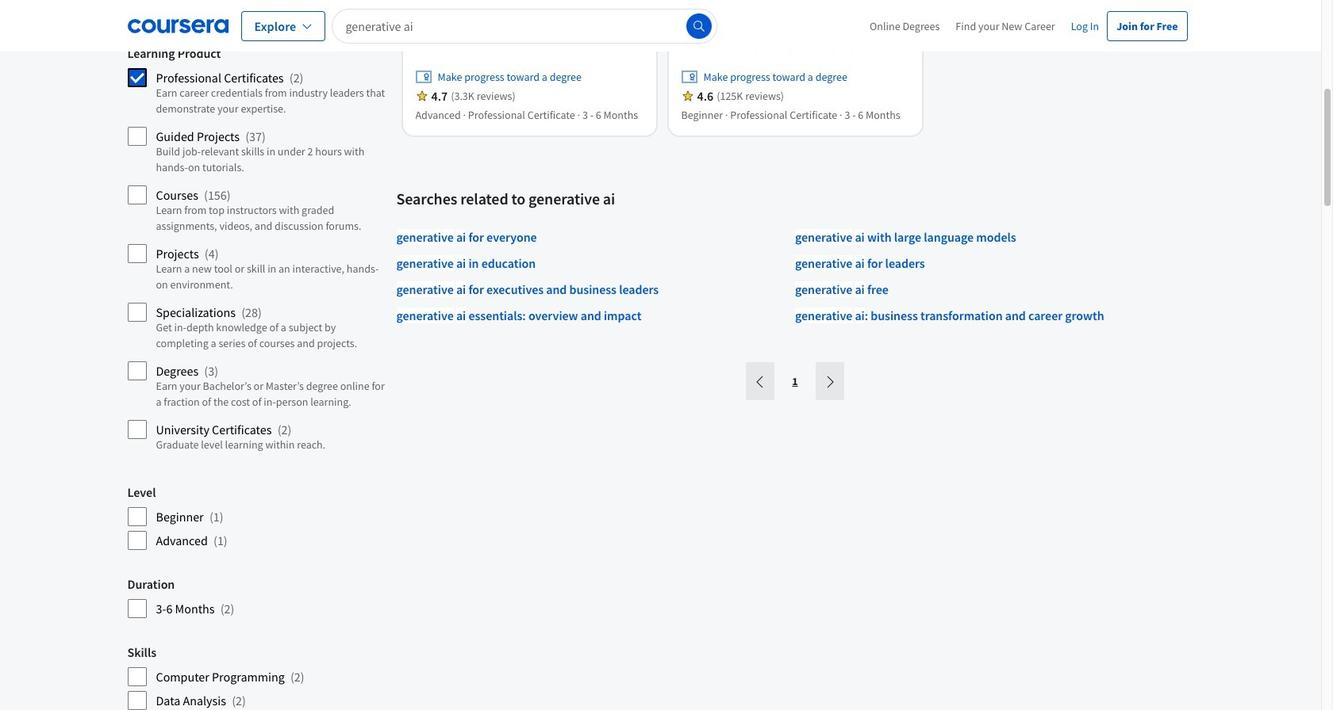Task type: describe. For each thing, give the bounding box(es) containing it.
3 group from the top
[[127, 577, 387, 620]]

(4.6 stars) element
[[697, 88, 714, 104]]

previous page image
[[754, 376, 767, 389]]

(4.7 stars) element
[[431, 88, 448, 104]]

next page image
[[824, 376, 836, 389]]



Task type: vqa. For each thing, say whether or not it's contained in the screenshot.
This associated with This is helpful (25)
no



Task type: locate. For each thing, give the bounding box(es) containing it.
None search field
[[332, 8, 717, 43]]

page navigation navigation
[[744, 363, 846, 401]]

coursera image
[[127, 13, 228, 38]]

2 group from the top
[[127, 485, 387, 552]]

4 group from the top
[[127, 645, 387, 711]]

1 group from the top
[[127, 45, 387, 460]]

group
[[127, 45, 387, 460], [127, 485, 387, 552], [127, 577, 387, 620], [127, 645, 387, 711]]

What do you want to learn? text field
[[332, 8, 717, 43]]



